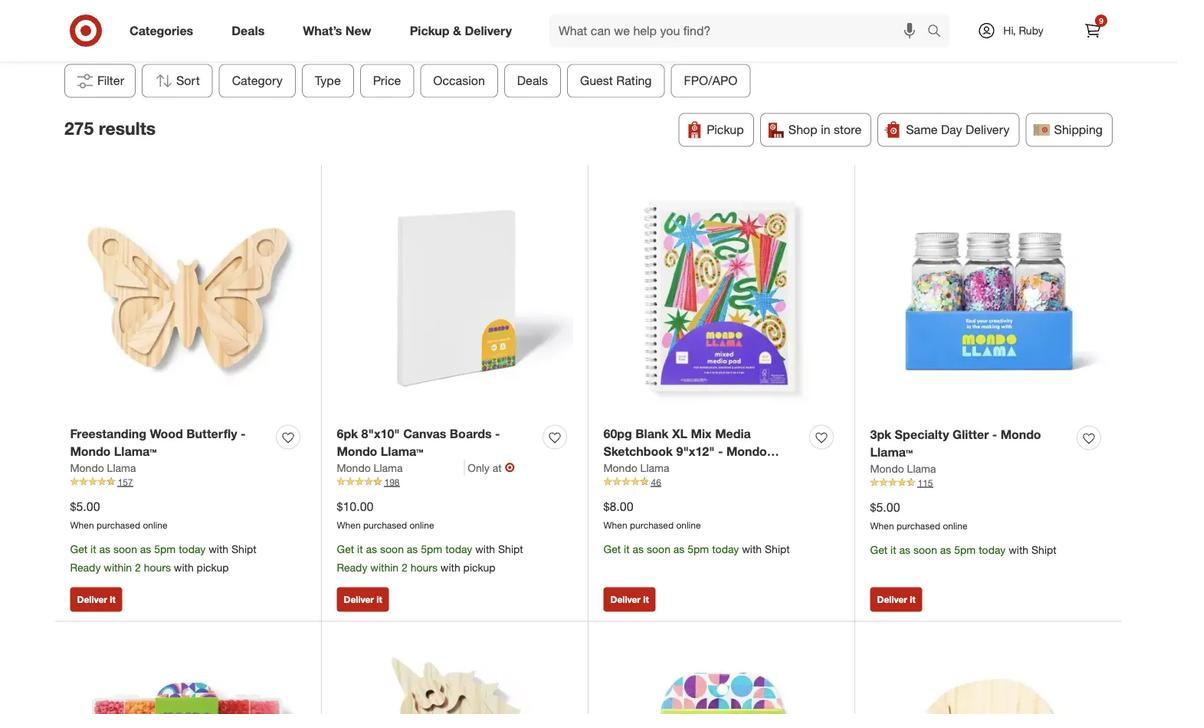 Task type: describe. For each thing, give the bounding box(es) containing it.
275
[[64, 118, 94, 139]]

6pk 8"x10" canvas boards - mondo llama™
[[337, 427, 500, 459]]

results
[[99, 118, 156, 139]]

deals for deals button
[[517, 74, 548, 89]]

157
[[118, 476, 133, 488]]

price
[[373, 74, 401, 89]]

rating
[[616, 74, 652, 89]]

- inside "freestanding wood butterfly - mondo llama™"
[[241, 427, 246, 441]]

deliver it for 3pk specialty glitter - mondo llama™
[[877, 594, 916, 606]]

xl
[[672, 427, 687, 441]]

ruby
[[1019, 24, 1043, 37]]

freestanding wood butterfly - mondo llama™ link
[[70, 425, 270, 460]]

boards
[[450, 427, 492, 441]]

sort
[[176, 74, 200, 89]]

deliver it button for 3pk specialty glitter - mondo llama™
[[870, 588, 922, 612]]

type button
[[302, 64, 354, 98]]

hours for $10.00
[[410, 561, 438, 575]]

shipping
[[1054, 123, 1103, 138]]

search
[[920, 25, 957, 40]]

type
[[315, 74, 341, 89]]

deals link
[[219, 14, 284, 48]]

soon down 157
[[113, 543, 137, 556]]

275 results
[[64, 118, 156, 139]]

categories link
[[116, 14, 212, 48]]

ready for $5.00
[[70, 561, 101, 575]]

price button
[[360, 64, 414, 98]]

llama for freestanding
[[107, 461, 136, 475]]

mondo llama link for 60pg blank xl mix media sketchbook 9"x12" - mondo llama™
[[603, 460, 669, 476]]

deliver for 3pk specialty glitter - mondo llama™
[[877, 594, 907, 606]]

hi, ruby
[[1003, 24, 1043, 37]]

within for $5.00
[[104, 561, 132, 575]]

pickup button
[[678, 113, 754, 147]]

llama for 3pk
[[907, 462, 936, 475]]

deliver it for 6pk 8"x10" canvas boards - mondo llama™
[[344, 594, 382, 606]]

delivery for pickup & delivery
[[465, 23, 512, 38]]

mondo llama link for 3pk specialty glitter - mondo llama™
[[870, 461, 936, 476]]

online for wood
[[143, 519, 167, 531]]

deliver it for freestanding wood butterfly - mondo llama™
[[77, 594, 115, 606]]

today down the 157 "link"
[[179, 543, 206, 556]]

categories
[[130, 23, 193, 38]]

fpo/apo
[[684, 74, 738, 89]]

llama™ inside 6pk 8"x10" canvas boards - mondo llama™
[[381, 444, 423, 459]]

$10.00
[[337, 499, 374, 514]]

within for $10.00
[[370, 561, 399, 575]]

only at ¬
[[468, 460, 515, 475]]

9
[[1099, 16, 1103, 25]]

mondo llama up the 198
[[337, 461, 403, 475]]

only
[[468, 461, 490, 475]]

online for 8"x10"
[[410, 519, 434, 531]]

purchased for freestanding wood butterfly - mondo llama™
[[97, 519, 140, 531]]

198 link
[[337, 476, 573, 489]]

mix
[[691, 427, 712, 441]]

soon down 115
[[913, 544, 937, 557]]

llama for 60pg
[[640, 461, 669, 475]]

pickup & delivery link
[[397, 14, 531, 48]]

occasion button
[[420, 64, 498, 98]]

shop
[[788, 123, 817, 138]]

ready for $10.00
[[337, 561, 367, 575]]

purchased for 6pk 8"x10" canvas boards - mondo llama™
[[363, 519, 407, 531]]

115 link
[[870, 476, 1107, 490]]

6pk 8"x10" canvas boards - mondo llama™ link
[[337, 425, 537, 460]]

sketchbook
[[603, 444, 673, 459]]

what's new link
[[290, 14, 391, 48]]

in
[[821, 123, 830, 138]]

llama™ inside "freestanding wood butterfly - mondo llama™"
[[114, 444, 157, 459]]

deals button
[[504, 64, 561, 98]]

what's
[[303, 23, 342, 38]]

freestanding
[[70, 427, 146, 441]]

¬
[[505, 460, 515, 475]]

60pg
[[603, 427, 632, 441]]

$5.00 for freestanding wood butterfly - mondo llama™
[[70, 499, 100, 514]]

60pg blank xl mix media sketchbook 9"x12" - mondo llama™
[[603, 427, 767, 476]]

same
[[906, 123, 938, 138]]

157 link
[[70, 476, 306, 489]]

46
[[651, 476, 661, 488]]

deliver for freestanding wood butterfly - mondo llama™
[[77, 594, 107, 606]]

specialty
[[895, 427, 949, 442]]

wood
[[150, 427, 183, 441]]

butterfly
[[186, 427, 237, 441]]

hours for $5.00
[[144, 561, 171, 575]]

deliver it button for 6pk 8"x10" canvas boards - mondo llama™
[[337, 588, 389, 612]]

at
[[493, 461, 502, 475]]

get it as soon as 5pm today with shipt ready within 2 hours with pickup for $10.00
[[337, 543, 523, 575]]

pickup for pickup & delivery
[[410, 23, 449, 38]]

today down 198 link
[[445, 543, 472, 556]]

fpo/apo button
[[671, 64, 751, 98]]

when for 60pg blank xl mix media sketchbook 9"x12" - mondo llama™
[[603, 519, 627, 531]]

get it as soon as 5pm today with shipt for $8.00
[[603, 543, 790, 556]]

filter
[[97, 74, 124, 89]]

guest rating button
[[567, 64, 665, 98]]

3pk specialty glitter - mondo llama™ link
[[870, 426, 1071, 461]]

filter button
[[64, 64, 136, 98]]

search button
[[920, 14, 957, 51]]

media
[[715, 427, 751, 441]]

198
[[384, 476, 400, 488]]

What can we help you find? suggestions appear below search field
[[549, 14, 931, 48]]

llama™ inside '3pk specialty glitter - mondo llama™'
[[870, 445, 913, 460]]

shipping button
[[1026, 113, 1113, 147]]

canvas
[[403, 427, 446, 441]]

shop in store
[[788, 123, 861, 138]]

mondo inside 6pk 8"x10" canvas boards - mondo llama™
[[337, 444, 377, 459]]

2 for $10.00
[[402, 561, 408, 575]]



Task type: locate. For each thing, give the bounding box(es) containing it.
llama up 115
[[907, 462, 936, 475]]

0 horizontal spatial 2
[[135, 561, 141, 575]]

purchased
[[97, 519, 140, 531], [363, 519, 407, 531], [630, 519, 674, 531], [897, 520, 940, 532]]

- inside 6pk 8"x10" canvas boards - mondo llama™
[[495, 427, 500, 441]]

$5.00 when purchased online down 157
[[70, 499, 167, 531]]

mondo llama down sketchbook
[[603, 461, 669, 475]]

0 horizontal spatial within
[[104, 561, 132, 575]]

today
[[179, 543, 206, 556], [445, 543, 472, 556], [712, 543, 739, 556], [979, 544, 1006, 557]]

guest rating
[[580, 74, 652, 89]]

delivery right day
[[966, 123, 1010, 138]]

deliver for 60pg blank xl mix media sketchbook 9"x12" - mondo llama™
[[610, 594, 641, 606]]

0 horizontal spatial ready
[[70, 561, 101, 575]]

- down media
[[718, 444, 723, 459]]

mondo llama for 3pk specialty glitter - mondo llama™
[[870, 462, 936, 475]]

deals for deals link
[[232, 23, 265, 38]]

4 deliver it button from the left
[[870, 588, 922, 612]]

0 horizontal spatial get it as soon as 5pm today with shipt
[[603, 543, 790, 556]]

5pm down the $8.00 when purchased online
[[688, 543, 709, 556]]

2 deliver it button from the left
[[337, 588, 389, 612]]

deals
[[232, 23, 265, 38], [517, 74, 548, 89]]

online inside $10.00 when purchased online
[[410, 519, 434, 531]]

1 deliver it from the left
[[77, 594, 115, 606]]

soon down $10.00 when purchased online
[[380, 543, 404, 556]]

online
[[143, 519, 167, 531], [410, 519, 434, 531], [676, 519, 701, 531], [943, 520, 968, 532]]

shop in store button
[[760, 113, 871, 147]]

1 horizontal spatial within
[[370, 561, 399, 575]]

mondo inside '3pk specialty glitter - mondo llama™'
[[1001, 427, 1041, 442]]

250ct alphabet jewelry beads - mondo llama™ image
[[603, 637, 840, 714], [603, 637, 840, 714]]

3pk
[[870, 427, 891, 442]]

$5.00 when purchased online down 115
[[870, 500, 968, 532]]

2750ct pony bead set - mondo llama™ image
[[70, 637, 306, 714], [70, 637, 306, 714]]

0 vertical spatial delivery
[[465, 23, 512, 38]]

get it as soon as 5pm today with shipt for $5.00
[[870, 544, 1057, 557]]

1 horizontal spatial hours
[[410, 561, 438, 575]]

glitter
[[953, 427, 989, 442]]

online down 115 link
[[943, 520, 968, 532]]

1 ready from the left
[[70, 561, 101, 575]]

llama up the 198
[[374, 461, 403, 475]]

delivery for same day delivery
[[966, 123, 1010, 138]]

$5.00 when purchased online for freestanding wood butterfly - mondo llama™
[[70, 499, 167, 531]]

online down 46 "link"
[[676, 519, 701, 531]]

$5.00 when purchased online for 3pk specialty glitter - mondo llama™
[[870, 500, 968, 532]]

what's new
[[303, 23, 371, 38]]

- right boards
[[495, 427, 500, 441]]

mondo llama for 60pg blank xl mix media sketchbook 9"x12" - mondo llama™
[[603, 461, 669, 475]]

purchased down $10.00
[[363, 519, 407, 531]]

1 horizontal spatial pickup
[[463, 561, 495, 575]]

today down 46 "link"
[[712, 543, 739, 556]]

when for 3pk specialty glitter - mondo llama™
[[870, 520, 894, 532]]

0 horizontal spatial $5.00
[[70, 499, 100, 514]]

get
[[70, 543, 88, 556], [337, 543, 354, 556], [603, 543, 621, 556], [870, 544, 888, 557]]

1 horizontal spatial pickup
[[707, 123, 744, 138]]

pickup for pickup
[[707, 123, 744, 138]]

$10.00 when purchased online
[[337, 499, 434, 531]]

category button
[[219, 64, 296, 98]]

0 horizontal spatial get it as soon as 5pm today with shipt ready within 2 hours with pickup
[[70, 543, 257, 575]]

8"x10"
[[361, 427, 400, 441]]

hours
[[144, 561, 171, 575], [410, 561, 438, 575]]

get it as soon as 5pm today with shipt down 115 link
[[870, 544, 1057, 557]]

1 deliver it button from the left
[[70, 588, 122, 612]]

5pm down the 157 "link"
[[154, 543, 176, 556]]

soon
[[113, 543, 137, 556], [380, 543, 404, 556], [647, 543, 670, 556], [913, 544, 937, 557]]

delivery inside pickup & delivery link
[[465, 23, 512, 38]]

1 horizontal spatial ready
[[337, 561, 367, 575]]

as
[[99, 543, 110, 556], [140, 543, 151, 556], [366, 543, 377, 556], [407, 543, 418, 556], [633, 543, 644, 556], [673, 543, 685, 556], [899, 544, 910, 557], [940, 544, 951, 557]]

get it as soon as 5pm today with shipt down the $8.00 when purchased online
[[603, 543, 790, 556]]

when for 6pk 8"x10" canvas boards - mondo llama™
[[337, 519, 361, 531]]

blank
[[636, 427, 669, 441]]

soon down the $8.00 when purchased online
[[647, 543, 670, 556]]

1 vertical spatial pickup
[[707, 123, 744, 138]]

1 horizontal spatial get it as soon as 5pm today with shipt ready within 2 hours with pickup
[[337, 543, 523, 575]]

online down the 157 "link"
[[143, 519, 167, 531]]

halloween freestanding wood base skull - mondo llama™ image
[[870, 637, 1107, 714], [870, 637, 1107, 714]]

1 horizontal spatial get it as soon as 5pm today with shipt
[[870, 544, 1057, 557]]

online inside the $8.00 when purchased online
[[676, 519, 701, 531]]

mondo inside "freestanding wood butterfly - mondo llama™"
[[70, 444, 111, 459]]

llama™ inside 60pg blank xl mix media sketchbook 9"x12" - mondo llama™
[[603, 462, 646, 476]]

delivery inside same day delivery button
[[966, 123, 1010, 138]]

2 ready from the left
[[337, 561, 367, 575]]

purchased down 157
[[97, 519, 140, 531]]

deals inside button
[[517, 74, 548, 89]]

llama™ down 8"x10"
[[381, 444, 423, 459]]

2 deliver from the left
[[344, 594, 374, 606]]

$5.00 down 3pk
[[870, 500, 900, 515]]

0 horizontal spatial delivery
[[465, 23, 512, 38]]

mondo llama link
[[70, 460, 136, 476], [337, 460, 465, 476], [603, 460, 669, 476], [870, 461, 936, 476]]

pickup left &
[[410, 23, 449, 38]]

pickup
[[410, 23, 449, 38], [707, 123, 744, 138]]

3 deliver it button from the left
[[603, 588, 656, 612]]

occasion
[[433, 74, 485, 89]]

2 2 from the left
[[402, 561, 408, 575]]

today down 115 link
[[979, 544, 1006, 557]]

purchased down $8.00
[[630, 519, 674, 531]]

same day delivery
[[906, 123, 1010, 138]]

pickup down the fpo/apo "button"
[[707, 123, 744, 138]]

llama™ down 3pk
[[870, 445, 913, 460]]

get it as soon as 5pm today with shipt ready within 2 hours with pickup
[[70, 543, 257, 575], [337, 543, 523, 575]]

3pk specialty glitter - mondo llama™ image
[[870, 181, 1107, 417], [870, 181, 1107, 417]]

1 horizontal spatial $5.00
[[870, 500, 900, 515]]

mondo llama link for freestanding wood butterfly - mondo llama™
[[70, 460, 136, 476]]

2 within from the left
[[370, 561, 399, 575]]

1 vertical spatial deals
[[517, 74, 548, 89]]

purchased for 3pk specialty glitter - mondo llama™
[[897, 520, 940, 532]]

0 vertical spatial deals
[[232, 23, 265, 38]]

1 get it as soon as 5pm today with shipt ready within 2 hours with pickup from the left
[[70, 543, 257, 575]]

1 2 from the left
[[135, 561, 141, 575]]

deliver for 6pk 8"x10" canvas boards - mondo llama™
[[344, 594, 374, 606]]

60pg blank xl mix media sketchbook 9"x12" - mondo llama™ image
[[603, 181, 840, 417], [603, 181, 840, 417]]

mondo llama link up the 198
[[337, 460, 465, 476]]

mondo llama link up 157
[[70, 460, 136, 476]]

llama up 157
[[107, 461, 136, 475]]

$5.00 when purchased online
[[70, 499, 167, 531], [870, 500, 968, 532]]

when
[[70, 519, 94, 531], [337, 519, 361, 531], [603, 519, 627, 531], [870, 520, 894, 532]]

4 deliver from the left
[[877, 594, 907, 606]]

3pk specialty glitter - mondo llama™
[[870, 427, 1041, 460]]

mondo llama link up 115
[[870, 461, 936, 476]]

4 deliver it from the left
[[877, 594, 916, 606]]

- right the butterfly
[[241, 427, 246, 441]]

$5.00
[[70, 499, 100, 514], [870, 500, 900, 515]]

freestanding wood unicorn - mondo llama™ image
[[337, 637, 573, 714], [337, 637, 573, 714]]

deliver it button
[[70, 588, 122, 612], [337, 588, 389, 612], [603, 588, 656, 612], [870, 588, 922, 612]]

3 deliver from the left
[[610, 594, 641, 606]]

get it as soon as 5pm today with shipt
[[603, 543, 790, 556], [870, 544, 1057, 557]]

mondo llama
[[70, 461, 136, 475], [337, 461, 403, 475], [603, 461, 669, 475], [870, 462, 936, 475]]

hi,
[[1003, 24, 1016, 37]]

- inside '3pk specialty glitter - mondo llama™'
[[992, 427, 997, 442]]

0 horizontal spatial deals
[[232, 23, 265, 38]]

46 link
[[603, 476, 840, 489]]

guest
[[580, 74, 613, 89]]

0 horizontal spatial $5.00 when purchased online
[[70, 499, 167, 531]]

deliver it button for 60pg blank xl mix media sketchbook 9"x12" - mondo llama™
[[603, 588, 656, 612]]

mondo llama link down sketchbook
[[603, 460, 669, 476]]

115
[[918, 477, 933, 489]]

online for specialty
[[943, 520, 968, 532]]

$5.00 down freestanding
[[70, 499, 100, 514]]

0 horizontal spatial hours
[[144, 561, 171, 575]]

pickup & delivery
[[410, 23, 512, 38]]

store
[[834, 123, 861, 138]]

2 hours from the left
[[410, 561, 438, 575]]

freestanding wood butterfly - mondo llama™
[[70, 427, 246, 459]]

$8.00 when purchased online
[[603, 499, 701, 531]]

mondo llama for freestanding wood butterfly - mondo llama™
[[70, 461, 136, 475]]

new
[[346, 23, 371, 38]]

get it as soon as 5pm today with shipt ready within 2 hours with pickup for $5.00
[[70, 543, 257, 575]]

deliver it for 60pg blank xl mix media sketchbook 9"x12" - mondo llama™
[[610, 594, 649, 606]]

when inside the $8.00 when purchased online
[[603, 519, 627, 531]]

mondo
[[1001, 427, 1041, 442], [70, 444, 111, 459], [337, 444, 377, 459], [726, 444, 767, 459], [70, 461, 104, 475], [337, 461, 371, 475], [603, 461, 637, 475], [870, 462, 904, 475]]

2 pickup from the left
[[463, 561, 495, 575]]

- inside 60pg blank xl mix media sketchbook 9"x12" - mondo llama™
[[718, 444, 723, 459]]

freestanding wood butterfly - mondo llama™ image
[[70, 181, 306, 417], [70, 181, 306, 417]]

0 vertical spatial pickup
[[410, 23, 449, 38]]

1 pickup from the left
[[197, 561, 229, 575]]

deals left the guest
[[517, 74, 548, 89]]

with
[[209, 543, 228, 556], [475, 543, 495, 556], [742, 543, 762, 556], [1009, 544, 1029, 557], [174, 561, 194, 575], [440, 561, 460, 575]]

mondo llama up 157
[[70, 461, 136, 475]]

6pk 8"x10" canvas boards - mondo llama™ image
[[337, 181, 573, 417], [337, 181, 573, 417]]

purchased inside the $8.00 when purchased online
[[630, 519, 674, 531]]

delivery right &
[[465, 23, 512, 38]]

1 horizontal spatial deals
[[517, 74, 548, 89]]

same day delivery button
[[878, 113, 1020, 147]]

within
[[104, 561, 132, 575], [370, 561, 399, 575]]

pickup inside button
[[707, 123, 744, 138]]

0 horizontal spatial pickup
[[410, 23, 449, 38]]

&
[[453, 23, 461, 38]]

online down 198 link
[[410, 519, 434, 531]]

delivery
[[465, 23, 512, 38], [966, 123, 1010, 138]]

when for freestanding wood butterfly - mondo llama™
[[70, 519, 94, 531]]

1 horizontal spatial $5.00 when purchased online
[[870, 500, 968, 532]]

1 within from the left
[[104, 561, 132, 575]]

llama up 46
[[640, 461, 669, 475]]

2
[[135, 561, 141, 575], [402, 561, 408, 575]]

- right glitter
[[992, 427, 997, 442]]

2 for $5.00
[[135, 561, 141, 575]]

5pm down $10.00 when purchased online
[[421, 543, 442, 556]]

pickup for 6pk 8"x10" canvas boards - mondo llama™
[[463, 561, 495, 575]]

pickup
[[197, 561, 229, 575], [463, 561, 495, 575]]

$8.00
[[603, 499, 633, 514]]

1 horizontal spatial 2
[[402, 561, 408, 575]]

pickup for freestanding wood butterfly - mondo llama™
[[197, 561, 229, 575]]

when inside $10.00 when purchased online
[[337, 519, 361, 531]]

llama™ down sketchbook
[[603, 462, 646, 476]]

1 vertical spatial delivery
[[966, 123, 1010, 138]]

5pm down 115 link
[[954, 544, 976, 557]]

9"x12"
[[676, 444, 715, 459]]

purchased for 60pg blank xl mix media sketchbook 9"x12" - mondo llama™
[[630, 519, 674, 531]]

deals up the category
[[232, 23, 265, 38]]

1 deliver from the left
[[77, 594, 107, 606]]

60pg blank xl mix media sketchbook 9"x12" - mondo llama™ link
[[603, 425, 804, 476]]

llama™ down freestanding
[[114, 444, 157, 459]]

mondo llama up 115
[[870, 462, 936, 475]]

purchased inside $10.00 when purchased online
[[363, 519, 407, 531]]

online for blank
[[676, 519, 701, 531]]

1 horizontal spatial delivery
[[966, 123, 1010, 138]]

deliver it
[[77, 594, 115, 606], [344, 594, 382, 606], [610, 594, 649, 606], [877, 594, 916, 606]]

1 hours from the left
[[144, 561, 171, 575]]

day
[[941, 123, 962, 138]]

0 horizontal spatial pickup
[[197, 561, 229, 575]]

3 deliver it from the left
[[610, 594, 649, 606]]

mondo inside 60pg blank xl mix media sketchbook 9"x12" - mondo llama™
[[726, 444, 767, 459]]

2 deliver it from the left
[[344, 594, 382, 606]]

ready
[[70, 561, 101, 575], [337, 561, 367, 575]]

2 get it as soon as 5pm today with shipt ready within 2 hours with pickup from the left
[[337, 543, 523, 575]]

category
[[232, 74, 283, 89]]

9 link
[[1076, 14, 1110, 48]]

llama
[[107, 461, 136, 475], [374, 461, 403, 475], [640, 461, 669, 475], [907, 462, 936, 475]]

5pm
[[154, 543, 176, 556], [421, 543, 442, 556], [688, 543, 709, 556], [954, 544, 976, 557]]

deliver it button for freestanding wood butterfly - mondo llama™
[[70, 588, 122, 612]]

6pk
[[337, 427, 358, 441]]

$5.00 for 3pk specialty glitter - mondo llama™
[[870, 500, 900, 515]]

purchased down 115
[[897, 520, 940, 532]]

sort button
[[142, 64, 213, 98]]



Task type: vqa. For each thing, say whether or not it's contained in the screenshot.
Qty 1
no



